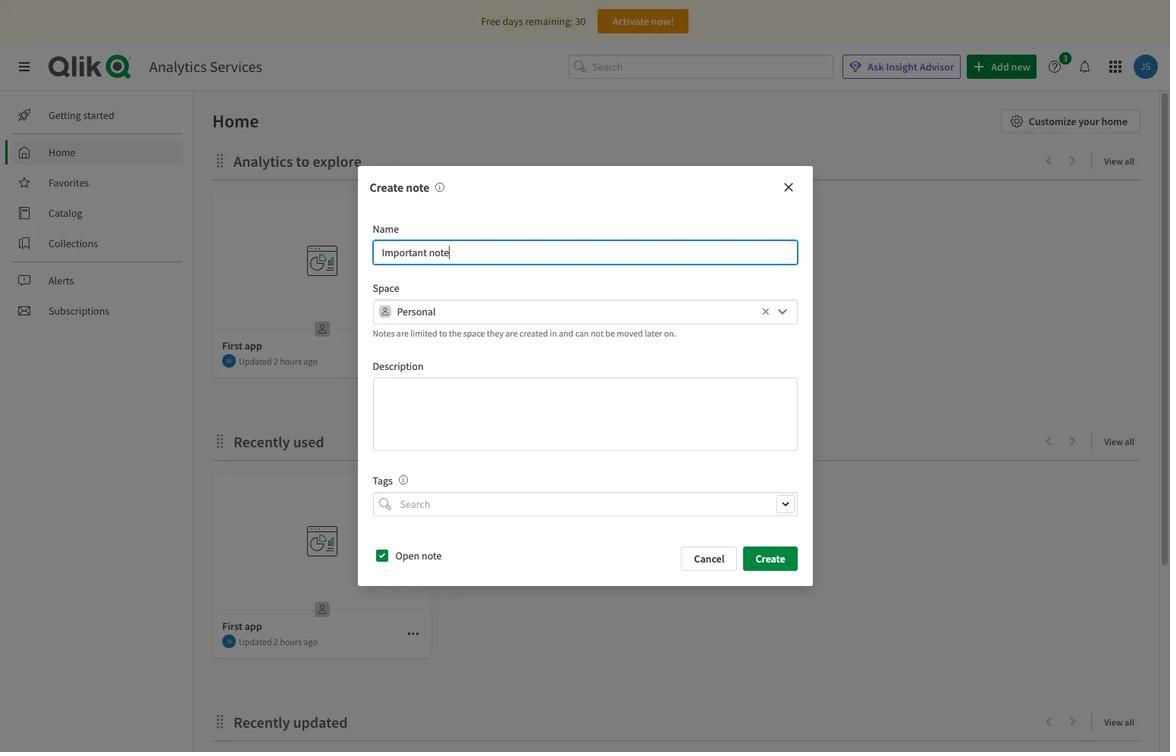 Task type: vqa. For each thing, say whether or not it's contained in the screenshot.
important
no



Task type: describe. For each thing, give the bounding box(es) containing it.
the
[[449, 327, 462, 339]]

days
[[503, 14, 523, 28]]

record and discuss insights with others using notes tooltip
[[430, 180, 445, 195]]

app for analytics to explore
[[245, 339, 262, 353]]

Description text field
[[373, 377, 798, 451]]

home
[[1102, 115, 1128, 128]]

recently updated link
[[234, 713, 354, 732]]

activate now! link
[[598, 9, 689, 33]]

explore
[[313, 152, 362, 171]]

hours for analytics
[[280, 355, 302, 367]]

notes
[[373, 327, 395, 339]]

recently used
[[234, 432, 324, 451]]

ask insight advisor button
[[843, 55, 961, 79]]

view all for analytics to explore
[[1105, 156, 1135, 167]]

1 are from the left
[[397, 327, 409, 339]]

search image
[[379, 498, 391, 510]]

hours for recently
[[280, 636, 302, 648]]

home link
[[12, 140, 182, 165]]

1 vertical spatial search text field
[[397, 492, 798, 517]]

recently used link
[[234, 432, 330, 451]]

recently for recently used
[[234, 432, 290, 451]]

jacob simon image
[[222, 635, 236, 649]]

limited
[[411, 327, 438, 339]]

first for recently used
[[222, 620, 243, 633]]

alerts link
[[12, 269, 182, 293]]

home inside 'home' link
[[49, 146, 75, 159]]

cancel button
[[682, 547, 738, 571]]

analytics services element
[[149, 57, 262, 76]]

activate
[[613, 14, 649, 28]]

subscriptions link
[[12, 299, 182, 323]]

create button
[[744, 547, 798, 571]]

create for create
[[756, 552, 786, 566]]

all for recently used
[[1125, 436, 1135, 448]]

first for analytics to explore
[[222, 339, 243, 353]]

favorites link
[[12, 171, 182, 195]]

view all for recently used
[[1105, 436, 1135, 448]]

view all link for analytics to explore
[[1105, 151, 1141, 170]]

home main content
[[188, 91, 1171, 753]]

create note dialog
[[358, 166, 813, 587]]

updated 2 hours ago for analytics
[[239, 355, 318, 367]]

getting started
[[49, 108, 114, 122]]

ago for to
[[304, 355, 318, 367]]

2 for recently
[[274, 636, 278, 648]]

created
[[520, 327, 548, 339]]

home inside home main content
[[212, 109, 259, 133]]

getting started link
[[12, 103, 182, 127]]

2 are from the left
[[506, 327, 518, 339]]

subscriptions
[[49, 304, 109, 318]]

jacob simon element for analytics to explore
[[222, 354, 236, 368]]

favorites
[[49, 176, 89, 190]]

move collection image for recently used
[[212, 434, 228, 449]]

Space text field
[[397, 300, 758, 324]]

now!
[[652, 14, 675, 28]]

analytics to explore
[[234, 152, 362, 171]]

personal element for used
[[310, 598, 335, 622]]

getting
[[49, 108, 81, 122]]

navigation pane element
[[0, 97, 193, 329]]

view for analytics to explore
[[1105, 156, 1124, 167]]

moved
[[617, 327, 643, 339]]

all for analytics to explore
[[1125, 156, 1135, 167]]

space
[[463, 327, 485, 339]]

analytics services
[[149, 57, 262, 76]]



Task type: locate. For each thing, give the bounding box(es) containing it.
customize your home
[[1029, 115, 1128, 128]]

1 vertical spatial jacob simon element
[[222, 635, 236, 649]]

analytics to explore link
[[234, 152, 368, 171]]

0 horizontal spatial to
[[296, 152, 310, 171]]

2 all from the top
[[1125, 436, 1135, 448]]

recently left updated
[[234, 713, 290, 732]]

0 vertical spatial app
[[245, 339, 262, 353]]

collections
[[49, 237, 98, 250]]

hours right jacob simon image
[[280, 636, 302, 648]]

first app for analytics to explore
[[222, 339, 262, 353]]

1 vertical spatial recently
[[234, 713, 290, 732]]

to inside create note dialog
[[439, 327, 447, 339]]

2 app from the top
[[245, 620, 262, 633]]

move collection image left recently used
[[212, 434, 228, 449]]

3 view all link from the top
[[1105, 712, 1141, 731]]

0 vertical spatial to
[[296, 152, 310, 171]]

0 vertical spatial first app
[[222, 339, 262, 353]]

analytics
[[149, 57, 207, 76], [234, 152, 293, 171]]

activate now!
[[613, 14, 675, 28]]

to left the
[[439, 327, 447, 339]]

30
[[575, 14, 586, 28]]

app for recently used
[[245, 620, 262, 633]]

catalog link
[[12, 201, 182, 225]]

1 vertical spatial view
[[1105, 436, 1124, 448]]

create right cancel
[[756, 552, 786, 566]]

1 horizontal spatial to
[[439, 327, 447, 339]]

1 updated 2 hours ago from the top
[[239, 355, 318, 367]]

3 view all from the top
[[1105, 717, 1135, 728]]

1 vertical spatial to
[[439, 327, 447, 339]]

personal element
[[310, 317, 335, 341], [310, 598, 335, 622]]

3 view from the top
[[1105, 717, 1124, 728]]

0 vertical spatial ago
[[304, 355, 318, 367]]

start typing a tag name. select an existing tag or create a new tag by pressing enter or comma. press backspace to remove a tag. tooltip
[[393, 474, 408, 487]]

0 vertical spatial search text field
[[593, 54, 834, 79]]

ago
[[304, 355, 318, 367], [304, 636, 318, 648]]

tags
[[373, 474, 393, 487]]

1 view all link from the top
[[1105, 151, 1141, 170]]

analytics for analytics services
[[149, 57, 207, 76]]

2 ago from the top
[[304, 636, 318, 648]]

updated
[[239, 355, 272, 367], [239, 636, 272, 648]]

updated 2 hours ago right jacob simon image
[[239, 636, 318, 648]]

2 view all from the top
[[1105, 436, 1135, 448]]

0 horizontal spatial create
[[370, 180, 404, 195]]

note left record and discuss insights with others using notes image
[[406, 180, 430, 195]]

1 vertical spatial create
[[756, 552, 786, 566]]

first app up jacob simon image
[[222, 620, 262, 633]]

used
[[293, 432, 324, 451]]

1 horizontal spatial analytics
[[234, 152, 293, 171]]

2 updated from the top
[[239, 636, 272, 648]]

all
[[1125, 156, 1135, 167], [1125, 436, 1135, 448], [1125, 717, 1135, 728]]

recently updated
[[234, 713, 348, 732]]

alerts
[[49, 274, 74, 288]]

1 vertical spatial move collection image
[[212, 714, 228, 729]]

analytics left services
[[149, 57, 207, 76]]

0 vertical spatial create
[[370, 180, 404, 195]]

updated
[[293, 713, 348, 732]]

2 vertical spatial view all link
[[1105, 712, 1141, 731]]

0 vertical spatial view
[[1105, 156, 1124, 167]]

1 vertical spatial hours
[[280, 636, 302, 648]]

note for open note
[[422, 549, 442, 563]]

1 2 from the top
[[274, 355, 278, 367]]

updated 2 hours ago right jacob simon icon
[[239, 355, 318, 367]]

view for recently used
[[1105, 436, 1124, 448]]

record and discuss insights with others using notes image
[[436, 183, 445, 192]]

insight
[[886, 60, 918, 74]]

collections link
[[12, 231, 182, 256]]

open
[[396, 549, 420, 563]]

hours
[[280, 355, 302, 367], [280, 636, 302, 648]]

first app up jacob simon icon
[[222, 339, 262, 353]]

2 updated 2 hours ago from the top
[[239, 636, 318, 648]]

home up favorites at the left of page
[[49, 146, 75, 159]]

1 vertical spatial view all link
[[1105, 432, 1141, 451]]

1 vertical spatial analytics
[[234, 152, 293, 171]]

0 vertical spatial analytics
[[149, 57, 207, 76]]

in
[[550, 327, 557, 339]]

0 vertical spatial note
[[406, 180, 430, 195]]

1 horizontal spatial home
[[212, 109, 259, 133]]

0 vertical spatial home
[[212, 109, 259, 133]]

analytics inside home main content
[[234, 152, 293, 171]]

view
[[1105, 156, 1124, 167], [1105, 436, 1124, 448], [1105, 717, 1124, 728]]

cancel
[[694, 552, 725, 566]]

0 vertical spatial hours
[[280, 355, 302, 367]]

0 vertical spatial recently
[[234, 432, 290, 451]]

1 vertical spatial all
[[1125, 436, 1135, 448]]

move collection image
[[212, 153, 228, 168]]

1 first app from the top
[[222, 339, 262, 353]]

1 vertical spatial personal element
[[310, 598, 335, 622]]

services
[[210, 57, 262, 76]]

ago for used
[[304, 636, 318, 648]]

0 horizontal spatial are
[[397, 327, 409, 339]]

advisor
[[920, 60, 955, 74]]

create inside button
[[756, 552, 786, 566]]

create for create note
[[370, 180, 404, 195]]

view for recently updated
[[1105, 717, 1124, 728]]

remaining:
[[525, 14, 573, 28]]

1 updated from the top
[[239, 355, 272, 367]]

0 horizontal spatial analytics
[[149, 57, 207, 76]]

analytics right move collection icon
[[234, 152, 293, 171]]

2 view all link from the top
[[1105, 432, 1141, 451]]

0 vertical spatial jacob simon element
[[222, 354, 236, 368]]

2 hours from the top
[[280, 636, 302, 648]]

are right "notes"
[[397, 327, 409, 339]]

first up jacob simon icon
[[222, 339, 243, 353]]

customize your home button
[[1001, 109, 1141, 134]]

start typing a tag name. select an existing tag or create a new tag by pressing enter or comma. press backspace to remove a tag. image
[[399, 475, 408, 484]]

2 personal element from the top
[[310, 598, 335, 622]]

1 horizontal spatial are
[[506, 327, 518, 339]]

can
[[576, 327, 589, 339]]

recently for recently updated
[[234, 713, 290, 732]]

analytics for analytics to explore
[[234, 152, 293, 171]]

move collection image
[[212, 434, 228, 449], [212, 714, 228, 729]]

0 vertical spatial updated 2 hours ago
[[239, 355, 318, 367]]

recently left the used
[[234, 432, 290, 451]]

0 vertical spatial personal element
[[310, 317, 335, 341]]

0 vertical spatial all
[[1125, 156, 1135, 167]]

2 jacob simon element from the top
[[222, 635, 236, 649]]

1 view from the top
[[1105, 156, 1124, 167]]

personal element for to
[[310, 317, 335, 341]]

home up move collection icon
[[212, 109, 259, 133]]

None field
[[373, 492, 798, 517]]

create note
[[370, 180, 430, 195]]

0 vertical spatial first
[[222, 339, 243, 353]]

ask insight advisor
[[868, 60, 955, 74]]

later
[[645, 327, 663, 339]]

open note
[[396, 549, 442, 563]]

are
[[397, 327, 409, 339], [506, 327, 518, 339]]

jacob simon element for recently used
[[222, 635, 236, 649]]

2 2 from the top
[[274, 636, 278, 648]]

name
[[373, 222, 399, 236]]

2 first from the top
[[222, 620, 243, 633]]

2 vertical spatial all
[[1125, 717, 1135, 728]]

1 vertical spatial updated
[[239, 636, 272, 648]]

catalog
[[49, 206, 82, 220]]

create up the 'name' on the top left of page
[[370, 180, 404, 195]]

1 vertical spatial first app
[[222, 620, 262, 633]]

view all
[[1105, 156, 1135, 167], [1105, 436, 1135, 448], [1105, 717, 1135, 728]]

jacob simon element
[[222, 354, 236, 368], [222, 635, 236, 649]]

view all for recently updated
[[1105, 717, 1135, 728]]

2 vertical spatial view
[[1105, 717, 1124, 728]]

view all link
[[1105, 151, 1141, 170], [1105, 432, 1141, 451], [1105, 712, 1141, 731]]

close sidebar menu image
[[18, 61, 30, 73]]

view all link for recently used
[[1105, 432, 1141, 451]]

move collection image for recently updated
[[212, 714, 228, 729]]

to
[[296, 152, 310, 171], [439, 327, 447, 339]]

first up jacob simon image
[[222, 620, 243, 633]]

updated 2 hours ago
[[239, 355, 318, 367], [239, 636, 318, 648]]

1 vertical spatial first
[[222, 620, 243, 633]]

updated for analytics to explore
[[239, 355, 272, 367]]

updated for recently used
[[239, 636, 272, 648]]

not
[[591, 327, 604, 339]]

2 first app from the top
[[222, 620, 262, 633]]

0 vertical spatial 2
[[274, 355, 278, 367]]

1 horizontal spatial create
[[756, 552, 786, 566]]

2
[[274, 355, 278, 367], [274, 636, 278, 648]]

recently
[[234, 432, 290, 451], [234, 713, 290, 732]]

note for create note
[[406, 180, 430, 195]]

1 vertical spatial note
[[422, 549, 442, 563]]

they
[[487, 327, 504, 339]]

be
[[606, 327, 615, 339]]

are right they
[[506, 327, 518, 339]]

0 horizontal spatial home
[[49, 146, 75, 159]]

free
[[481, 14, 501, 28]]

first app
[[222, 339, 262, 353], [222, 620, 262, 633]]

first app for recently used
[[222, 620, 262, 633]]

2 right jacob simon image
[[274, 636, 278, 648]]

first
[[222, 339, 243, 353], [222, 620, 243, 633]]

updated right jacob simon image
[[239, 636, 272, 648]]

customize
[[1029, 115, 1077, 128]]

0 vertical spatial updated
[[239, 355, 272, 367]]

move collection image left recently updated
[[212, 714, 228, 729]]

on.
[[664, 327, 677, 339]]

0 vertical spatial view all link
[[1105, 151, 1141, 170]]

3 all from the top
[[1125, 717, 1135, 728]]

to left explore
[[296, 152, 310, 171]]

started
[[83, 108, 114, 122]]

hours right jacob simon icon
[[280, 355, 302, 367]]

2 right jacob simon icon
[[274, 355, 278, 367]]

search element
[[379, 498, 391, 510]]

Search text field
[[593, 54, 834, 79], [397, 492, 798, 517]]

1 vertical spatial ago
[[304, 636, 318, 648]]

and
[[559, 327, 574, 339]]

1 jacob simon element from the top
[[222, 354, 236, 368]]

free days remaining: 30
[[481, 14, 586, 28]]

0 vertical spatial move collection image
[[212, 434, 228, 449]]

space
[[373, 281, 400, 295]]

1 personal element from the top
[[310, 317, 335, 341]]

updated 2 hours ago for recently
[[239, 636, 318, 648]]

description
[[373, 359, 424, 373]]

searchbar element
[[568, 54, 834, 79]]

your
[[1079, 115, 1100, 128]]

1 vertical spatial app
[[245, 620, 262, 633]]

Name text field
[[373, 240, 798, 265]]

note right open
[[422, 549, 442, 563]]

none field inside create note dialog
[[373, 492, 798, 517]]

0 vertical spatial view all
[[1105, 156, 1135, 167]]

1 vertical spatial updated 2 hours ago
[[239, 636, 318, 648]]

1 vertical spatial home
[[49, 146, 75, 159]]

all for recently updated
[[1125, 717, 1135, 728]]

2 view from the top
[[1105, 436, 1124, 448]]

2 vertical spatial view all
[[1105, 717, 1135, 728]]

1 vertical spatial view all
[[1105, 436, 1135, 448]]

updated right jacob simon icon
[[239, 355, 272, 367]]

1 hours from the top
[[280, 355, 302, 367]]

home
[[212, 109, 259, 133], [49, 146, 75, 159]]

1 app from the top
[[245, 339, 262, 353]]

jacob simon image
[[222, 354, 236, 368]]

ask
[[868, 60, 884, 74]]

app
[[245, 339, 262, 353], [245, 620, 262, 633]]

create
[[370, 180, 404, 195], [756, 552, 786, 566]]

1 ago from the top
[[304, 355, 318, 367]]

1 all from the top
[[1125, 156, 1135, 167]]

notes are limited to the space they are created in and can not be moved later on.
[[373, 327, 677, 339]]

1 view all from the top
[[1105, 156, 1135, 167]]

1 first from the top
[[222, 339, 243, 353]]

2 for analytics
[[274, 355, 278, 367]]

to inside home main content
[[296, 152, 310, 171]]

1 vertical spatial 2
[[274, 636, 278, 648]]

note
[[406, 180, 430, 195], [422, 549, 442, 563]]

view all link for recently updated
[[1105, 712, 1141, 731]]



